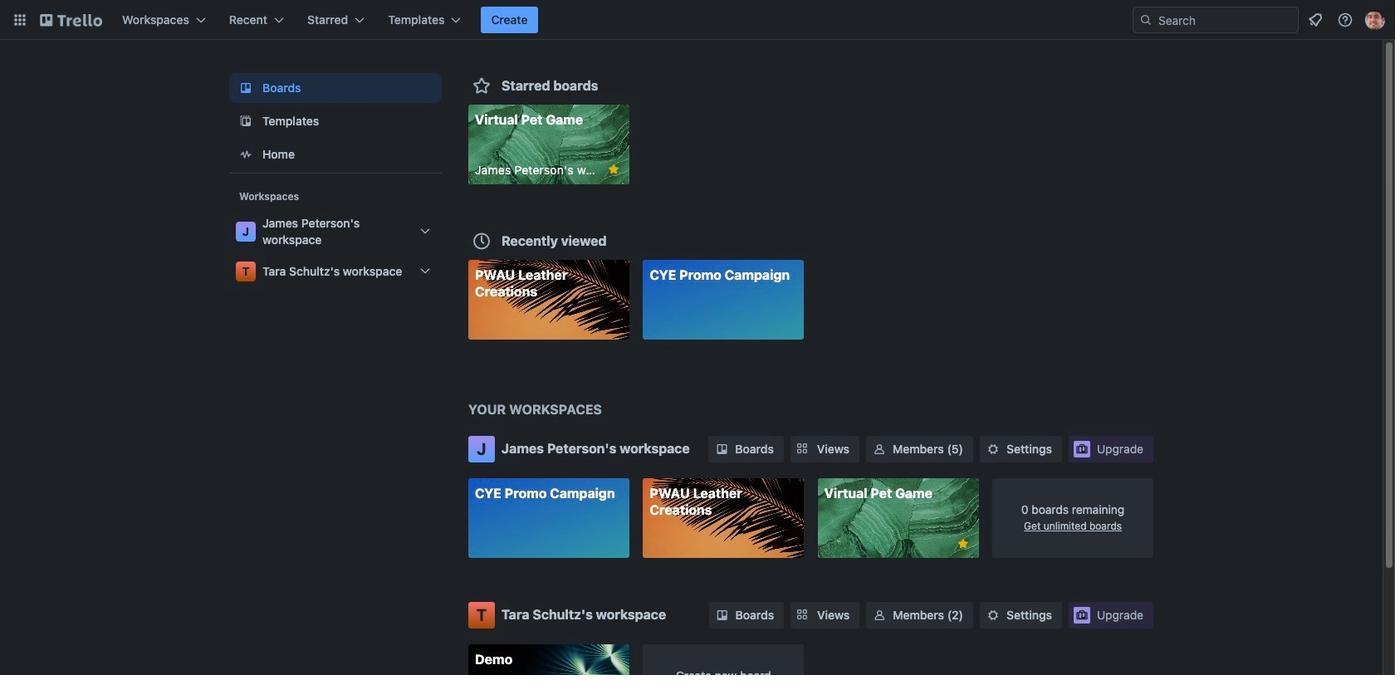 Task type: vqa. For each thing, say whether or not it's contained in the screenshot.
Home icon
yes



Task type: describe. For each thing, give the bounding box(es) containing it.
0 notifications image
[[1306, 10, 1326, 30]]

primary element
[[0, 0, 1395, 40]]

board image
[[236, 78, 256, 98]]

0 horizontal spatial sm image
[[871, 441, 888, 458]]



Task type: locate. For each thing, give the bounding box(es) containing it.
0 vertical spatial sm image
[[871, 441, 888, 458]]

sm image
[[871, 441, 888, 458], [985, 607, 1002, 623]]

1 vertical spatial sm image
[[985, 607, 1002, 623]]

james peterson (jamespeterson93) image
[[1365, 10, 1385, 30]]

home image
[[236, 145, 256, 164]]

template board image
[[236, 111, 256, 131]]

open information menu image
[[1337, 12, 1354, 28]]

sm image
[[714, 441, 730, 458], [985, 441, 1002, 458], [714, 607, 731, 623], [871, 607, 888, 623]]

click to unstar this board. it will be removed from your starred list. image
[[606, 162, 621, 177]]

1 horizontal spatial sm image
[[985, 607, 1002, 623]]

back to home image
[[40, 7, 102, 33]]

Search field
[[1133, 7, 1299, 33]]

search image
[[1140, 13, 1153, 27]]



